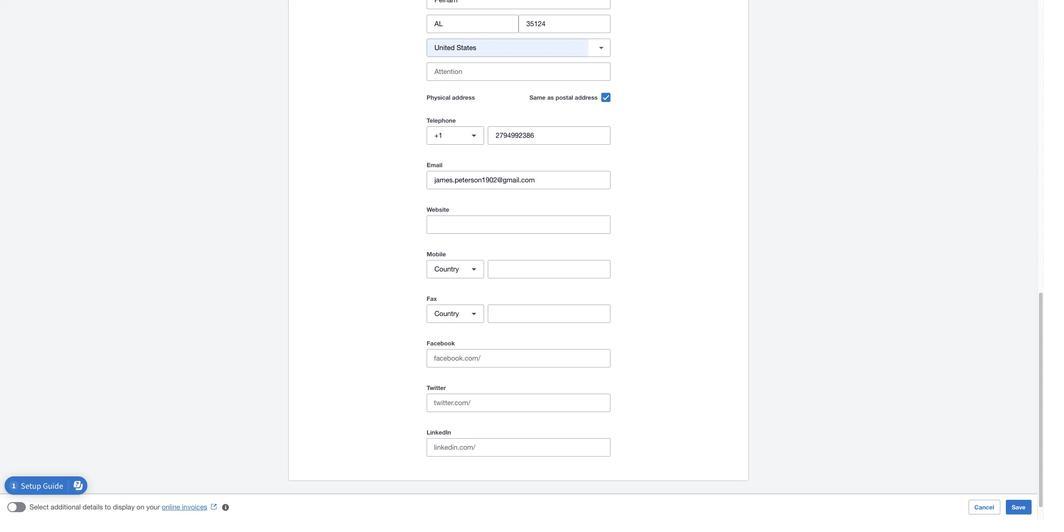 Task type: describe. For each thing, give the bounding box(es) containing it.
on
[[137, 503, 144, 511]]

cancel button
[[969, 500, 1000, 515]]

additional information image
[[216, 498, 235, 517]]

country for fax
[[434, 310, 459, 318]]

as
[[547, 94, 554, 101]]

select additional details to display on your online invoices
[[29, 503, 207, 511]]

additional
[[51, 503, 81, 511]]

online invoices link
[[162, 503, 220, 511]]

Website text field
[[427, 216, 610, 234]]

Attention text field
[[427, 63, 610, 80]]

Town / City text field
[[427, 0, 610, 9]]

Postal / Zip Code text field
[[519, 15, 610, 33]]

privacy
[[497, 498, 514, 504]]

facebook.com/
[[434, 354, 481, 362]]

mobile
[[427, 251, 446, 258]]

2 address from the left
[[575, 94, 598, 101]]

details
[[83, 503, 103, 511]]

1 address from the left
[[452, 94, 475, 101]]

save
[[1012, 504, 1026, 511]]

cancel
[[974, 504, 994, 511]]

linkedin.com/
[[434, 444, 475, 451]]

Facebook text field
[[481, 350, 610, 367]]

+1 button
[[427, 126, 484, 145]]

linkedin
[[427, 429, 451, 436]]

select
[[29, 503, 49, 511]]

your
[[146, 503, 160, 511]]

toggle list image
[[592, 39, 611, 57]]



Task type: vqa. For each thing, say whether or not it's contained in the screenshot.
Account
no



Task type: locate. For each thing, give the bounding box(es) containing it.
fax
[[427, 295, 437, 303]]

address right the physical
[[452, 94, 475, 101]]

Email text field
[[427, 171, 610, 189]]

telephone
[[427, 117, 456, 124]]

State / Region text field
[[427, 15, 518, 33]]

country button down the mobile
[[427, 260, 484, 279]]

1 vertical spatial country button
[[427, 305, 484, 323]]

1 country from the top
[[434, 265, 459, 273]]

country button for fax
[[427, 305, 484, 323]]

notice
[[515, 498, 529, 504]]

None text field
[[488, 261, 610, 278]]

facebook
[[427, 340, 455, 347]]

twitter.com/
[[434, 399, 470, 407]]

1 horizontal spatial address
[[575, 94, 598, 101]]

1 country button from the top
[[427, 260, 484, 279]]

same
[[529, 94, 546, 101]]

2 country from the top
[[434, 310, 459, 318]]

Country field
[[427, 39, 588, 57]]

country for mobile
[[434, 265, 459, 273]]

2 country button from the top
[[427, 305, 484, 323]]

0 vertical spatial country
[[434, 265, 459, 273]]

0 horizontal spatial address
[[452, 94, 475, 101]]

None text field
[[488, 127, 610, 144], [488, 305, 610, 323], [488, 127, 610, 144], [488, 305, 610, 323]]

same as postal address
[[529, 94, 598, 101]]

address
[[452, 94, 475, 101], [575, 94, 598, 101]]

country down the mobile
[[434, 265, 459, 273]]

save button
[[1006, 500, 1032, 515]]

address right postal
[[575, 94, 598, 101]]

country button for mobile
[[427, 260, 484, 279]]

physical
[[427, 94, 450, 101]]

LinkedIn text field
[[475, 439, 610, 457]]

country down fax
[[434, 310, 459, 318]]

to
[[105, 503, 111, 511]]

Twitter text field
[[470, 394, 610, 412]]

invoices
[[182, 503, 207, 511]]

country button
[[427, 260, 484, 279], [427, 305, 484, 323]]

+1
[[434, 131, 442, 139]]

email
[[427, 161, 442, 169]]

online
[[162, 503, 180, 511]]

privacy notice
[[497, 498, 529, 504]]

1 vertical spatial country
[[434, 310, 459, 318]]

country
[[434, 265, 459, 273], [434, 310, 459, 318]]

twitter
[[427, 384, 446, 392]]

0 vertical spatial country button
[[427, 260, 484, 279]]

physical address
[[427, 94, 475, 101]]

display
[[113, 503, 135, 511]]

privacy notice link
[[497, 496, 540, 507]]

postal
[[556, 94, 573, 101]]

website
[[427, 206, 449, 213]]

country button down fax
[[427, 305, 484, 323]]



